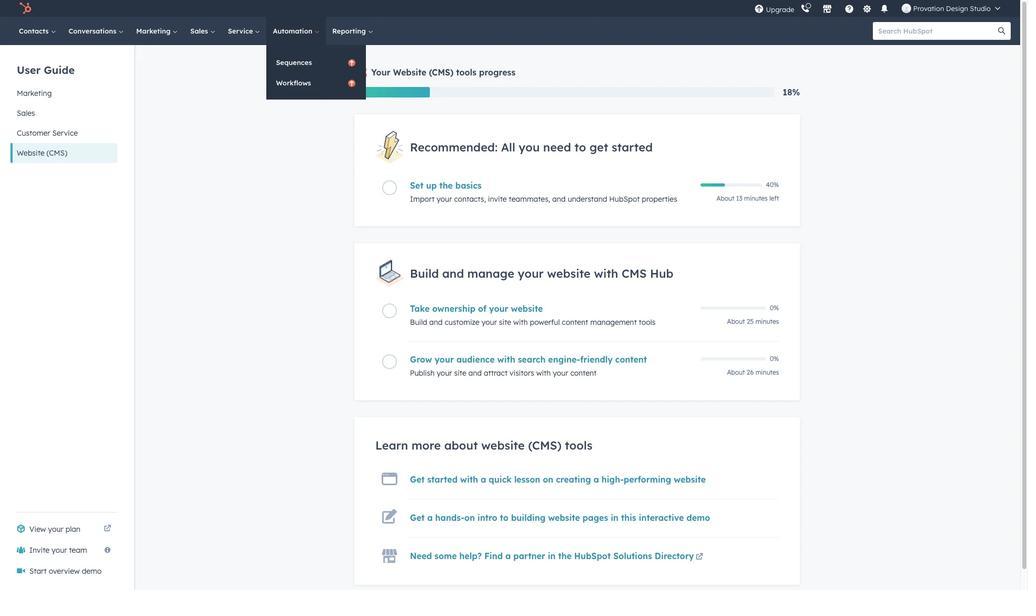 Task type: vqa. For each thing, say whether or not it's contained in the screenshot.
'Interactive chart' image
no



Task type: locate. For each thing, give the bounding box(es) containing it.
about for grow your audience with search engine-friendly content
[[728, 369, 746, 377]]

learn
[[376, 439, 408, 453]]

the right partner
[[559, 551, 572, 562]]

1 horizontal spatial link opens in a new window image
[[696, 552, 704, 565]]

0 horizontal spatial started
[[428, 475, 458, 485]]

customer service
[[17, 129, 78, 138]]

progress
[[479, 67, 516, 78]]

minutes right '13'
[[745, 195, 768, 203]]

the
[[440, 181, 453, 191], [559, 551, 572, 562]]

0 vertical spatial the
[[440, 181, 453, 191]]

demo right interactive
[[687, 513, 711, 524]]

teammates,
[[509, 195, 551, 204]]

1 horizontal spatial site
[[499, 318, 512, 327]]

menu
[[754, 0, 1009, 17]]

user guide
[[17, 63, 75, 76]]

website up your website (cms) tools progress progress bar on the top
[[393, 67, 427, 78]]

link opens in a new window image right the directory
[[696, 552, 704, 565]]

1 vertical spatial minutes
[[756, 318, 780, 326]]

0% up about 25 minutes
[[771, 304, 780, 312]]

search button
[[994, 22, 1012, 40]]

0 vertical spatial sales
[[191, 27, 210, 35]]

1 horizontal spatial demo
[[687, 513, 711, 524]]

help?
[[460, 551, 482, 562]]

0 horizontal spatial service
[[52, 129, 78, 138]]

1 vertical spatial website
[[17, 148, 45, 158]]

manage
[[468, 266, 515, 281]]

link opens in a new window image right the directory
[[696, 554, 704, 562]]

menu containing provation design studio
[[754, 0, 1009, 17]]

search
[[518, 355, 546, 365]]

website (cms)
[[17, 148, 67, 158]]

minutes right 26
[[756, 369, 780, 377]]

sales up customer
[[17, 109, 35, 118]]

directory
[[655, 551, 695, 562]]

0 vertical spatial started
[[612, 140, 653, 155]]

build and manage your website with cms hub
[[410, 266, 674, 281]]

started down more
[[428, 475, 458, 485]]

your left team at the bottom
[[52, 546, 67, 556]]

1 vertical spatial about
[[728, 318, 746, 326]]

1 horizontal spatial website
[[393, 67, 427, 78]]

about
[[717, 195, 735, 203], [728, 318, 746, 326], [728, 369, 746, 377]]

1 horizontal spatial link opens in a new window image
[[696, 554, 704, 562]]

marketing down user
[[17, 89, 52, 98]]

site left powerful at the right bottom of the page
[[499, 318, 512, 327]]

conversations link
[[62, 17, 130, 45]]

content
[[562, 318, 589, 327], [616, 355, 648, 365], [571, 369, 597, 378]]

1 vertical spatial get
[[410, 513, 425, 524]]

and
[[553, 195, 566, 204], [443, 266, 464, 281], [430, 318, 443, 327], [469, 369, 482, 378]]

in right partner
[[548, 551, 556, 562]]

and inside grow your audience with search engine-friendly content publish your site and attract visitors with your content
[[469, 369, 482, 378]]

0 horizontal spatial sales
[[17, 109, 35, 118]]

tools right management
[[639, 318, 656, 327]]

1 horizontal spatial on
[[543, 475, 554, 485]]

2 vertical spatial about
[[728, 369, 746, 377]]

solutions
[[614, 551, 653, 562]]

calling icon image
[[801, 4, 811, 14]]

1 vertical spatial service
[[52, 129, 78, 138]]

your website (cms) tools progress
[[372, 67, 516, 78]]

demo down team at the bottom
[[82, 567, 102, 577]]

0 vertical spatial about
[[717, 195, 735, 203]]

hub
[[651, 266, 674, 281]]

link opens in a new window image
[[104, 524, 111, 536], [696, 554, 704, 562]]

get
[[590, 140, 609, 155]]

and down take
[[430, 318, 443, 327]]

0 horizontal spatial the
[[440, 181, 453, 191]]

marketplaces image
[[823, 5, 833, 14]]

powerful
[[530, 318, 560, 327]]

content right friendly on the right of the page
[[616, 355, 648, 365]]

your right "manage"
[[518, 266, 544, 281]]

0 horizontal spatial link opens in a new window image
[[104, 524, 111, 536]]

notifications button
[[876, 0, 894, 17]]

1 horizontal spatial sales
[[191, 27, 210, 35]]

tools left progress
[[456, 67, 477, 78]]

1 horizontal spatial the
[[559, 551, 572, 562]]

in
[[611, 513, 619, 524], [548, 551, 556, 562]]

1 vertical spatial build
[[410, 318, 428, 327]]

need some help? find a partner in the hubspot solutions directory link
[[410, 551, 706, 565]]

about left '13'
[[717, 195, 735, 203]]

started right the get
[[612, 140, 653, 155]]

a left quick
[[481, 475, 487, 485]]

automation link
[[267, 17, 326, 45]]

and inside set up the basics import your contacts, invite teammates, and understand hubspot properties
[[553, 195, 566, 204]]

2 build from the top
[[410, 318, 428, 327]]

site inside grow your audience with search engine-friendly content publish your site and attract visitors with your content
[[455, 369, 467, 378]]

0%
[[771, 304, 780, 312], [771, 355, 780, 363]]

site down audience on the left bottom
[[455, 369, 467, 378]]

service right sales link
[[228, 27, 255, 35]]

2 0% from the top
[[771, 355, 780, 363]]

tools up creating
[[565, 439, 593, 453]]

marketing
[[136, 27, 173, 35], [17, 89, 52, 98]]

service down sales 'button'
[[52, 129, 78, 138]]

user guide views element
[[10, 45, 118, 163]]

build up take
[[410, 266, 439, 281]]

0 vertical spatial build
[[410, 266, 439, 281]]

0 horizontal spatial (cms)
[[47, 148, 67, 158]]

0 vertical spatial minutes
[[745, 195, 768, 203]]

take ownership of your website build and customize your site with powerful content management tools
[[410, 304, 656, 327]]

1 vertical spatial started
[[428, 475, 458, 485]]

26
[[747, 369, 754, 377]]

1 vertical spatial 0%
[[771, 355, 780, 363]]

website right performing
[[674, 475, 706, 485]]

to
[[575, 140, 587, 155], [500, 513, 509, 524]]

link opens in a new window image right plan
[[104, 526, 111, 534]]

0 vertical spatial marketing
[[136, 27, 173, 35]]

about left 26
[[728, 369, 746, 377]]

get left hands-
[[410, 513, 425, 524]]

0 vertical spatial link opens in a new window image
[[104, 526, 111, 534]]

quick
[[489, 475, 512, 485]]

sales right marketing link
[[191, 27, 210, 35]]

link opens in a new window image inside view your plan "link"
[[104, 526, 111, 534]]

1 horizontal spatial service
[[228, 27, 255, 35]]

all
[[501, 140, 516, 155]]

sequences
[[276, 58, 312, 67]]

contacts link
[[13, 17, 62, 45]]

your
[[437, 195, 452, 204], [518, 266, 544, 281], [489, 304, 509, 314], [482, 318, 497, 327], [435, 355, 454, 365], [437, 369, 452, 378], [553, 369, 569, 378], [48, 525, 63, 535], [52, 546, 67, 556]]

the right up
[[440, 181, 453, 191]]

1 vertical spatial marketing
[[17, 89, 52, 98]]

your right of
[[489, 304, 509, 314]]

build down take
[[410, 318, 428, 327]]

0 vertical spatial get
[[410, 475, 425, 485]]

tools
[[456, 67, 477, 78], [639, 318, 656, 327], [565, 439, 593, 453]]

start overview demo
[[29, 567, 102, 577]]

2 vertical spatial minutes
[[756, 369, 780, 377]]

hubspot left properties
[[610, 195, 640, 204]]

2 vertical spatial tools
[[565, 439, 593, 453]]

sales inside sales 'button'
[[17, 109, 35, 118]]

your website (cms) tools progress progress bar
[[355, 87, 430, 98]]

1 vertical spatial site
[[455, 369, 467, 378]]

notifications image
[[881, 5, 890, 14]]

marketing left sales link
[[136, 27, 173, 35]]

provation design studio
[[914, 4, 992, 13]]

get for get a hands-on intro to building website pages in this interactive demo
[[410, 513, 425, 524]]

link opens in a new window image
[[104, 526, 111, 534], [696, 552, 704, 565]]

help button
[[841, 0, 859, 17]]

your left plan
[[48, 525, 63, 535]]

more
[[412, 439, 441, 453]]

performing
[[624, 475, 672, 485]]

plan
[[66, 525, 80, 535]]

0 horizontal spatial site
[[455, 369, 467, 378]]

0% up about 26 minutes
[[771, 355, 780, 363]]

help image
[[845, 5, 855, 14]]

james peterson image
[[903, 4, 912, 13]]

with left quick
[[461, 475, 479, 485]]

get down more
[[410, 475, 425, 485]]

0 vertical spatial content
[[562, 318, 589, 327]]

1 vertical spatial tools
[[639, 318, 656, 327]]

sales
[[191, 27, 210, 35], [17, 109, 35, 118]]

minutes for set up the basics
[[745, 195, 768, 203]]

marketing inside button
[[17, 89, 52, 98]]

a
[[481, 475, 487, 485], [594, 475, 600, 485], [428, 513, 433, 524], [506, 551, 511, 562]]

calling icon button
[[797, 2, 815, 15]]

1 horizontal spatial (cms)
[[429, 67, 454, 78]]

website down customer
[[17, 148, 45, 158]]

1 horizontal spatial in
[[611, 513, 619, 524]]

0 vertical spatial tools
[[456, 67, 477, 78]]

1 vertical spatial to
[[500, 513, 509, 524]]

1 vertical spatial link opens in a new window image
[[696, 554, 704, 562]]

need some help? find a partner in the hubspot solutions directory
[[410, 551, 695, 562]]

tools inside take ownership of your website build and customize your site with powerful content management tools
[[639, 318, 656, 327]]

your down up
[[437, 195, 452, 204]]

1 horizontal spatial to
[[575, 140, 587, 155]]

site inside take ownership of your website build and customize your site with powerful content management tools
[[499, 318, 512, 327]]

0 horizontal spatial website
[[17, 148, 45, 158]]

0 vertical spatial to
[[575, 140, 587, 155]]

1 horizontal spatial marketing
[[136, 27, 173, 35]]

get started with a quick lesson on creating a high-performing website
[[410, 475, 706, 485]]

upgrade image
[[755, 4, 765, 14]]

about left 25
[[728, 318, 746, 326]]

2 horizontal spatial tools
[[639, 318, 656, 327]]

team
[[69, 546, 87, 556]]

1 vertical spatial (cms)
[[47, 148, 67, 158]]

0 vertical spatial website
[[393, 67, 427, 78]]

0 vertical spatial link opens in a new window image
[[104, 524, 111, 536]]

0% for grow your audience with search engine-friendly content
[[771, 355, 780, 363]]

friendly
[[581, 355, 613, 365]]

design
[[947, 4, 969, 13]]

and down set up the basics button
[[553, 195, 566, 204]]

2 get from the top
[[410, 513, 425, 524]]

0 vertical spatial in
[[611, 513, 619, 524]]

content down friendly on the right of the page
[[571, 369, 597, 378]]

with up attract at the bottom left of page
[[498, 355, 516, 365]]

learn more about website (cms) tools
[[376, 439, 593, 453]]

reporting link
[[326, 17, 380, 45]]

and down audience on the left bottom
[[469, 369, 482, 378]]

to right intro
[[500, 513, 509, 524]]

on left intro
[[465, 513, 475, 524]]

with left powerful at the right bottom of the page
[[514, 318, 528, 327]]

view
[[29, 525, 46, 535]]

started
[[612, 140, 653, 155], [428, 475, 458, 485]]

workflows link
[[267, 73, 366, 93]]

1 horizontal spatial started
[[612, 140, 653, 155]]

1 horizontal spatial tools
[[565, 439, 593, 453]]

automation menu
[[267, 45, 366, 100]]

0 vertical spatial 0%
[[771, 304, 780, 312]]

set
[[410, 181, 424, 191]]

ownership
[[433, 304, 476, 314]]

website up take ownership of your website button
[[548, 266, 591, 281]]

customer service button
[[10, 123, 118, 143]]

get a hands-on intro to building website pages in this interactive demo
[[410, 513, 711, 524]]

1 vertical spatial in
[[548, 551, 556, 562]]

invite
[[488, 195, 507, 204]]

website
[[393, 67, 427, 78], [17, 148, 45, 158]]

(cms)
[[429, 67, 454, 78], [47, 148, 67, 158], [529, 439, 562, 453]]

0 horizontal spatial link opens in a new window image
[[104, 526, 111, 534]]

1 vertical spatial demo
[[82, 567, 102, 577]]

0 vertical spatial on
[[543, 475, 554, 485]]

0 vertical spatial (cms)
[[429, 67, 454, 78]]

hubspot down pages
[[575, 551, 611, 562]]

1 vertical spatial sales
[[17, 109, 35, 118]]

1 vertical spatial link opens in a new window image
[[696, 552, 704, 565]]

1 build from the top
[[410, 266, 439, 281]]

2 vertical spatial content
[[571, 369, 597, 378]]

minutes
[[745, 195, 768, 203], [756, 318, 780, 326], [756, 369, 780, 377]]

service
[[228, 27, 255, 35], [52, 129, 78, 138]]

on right lesson
[[543, 475, 554, 485]]

cms
[[622, 266, 647, 281]]

0 vertical spatial hubspot
[[610, 195, 640, 204]]

2 horizontal spatial (cms)
[[529, 439, 562, 453]]

link opens in a new window image inside need some help? find a partner in the hubspot solutions directory link
[[696, 552, 704, 565]]

link opens in a new window image right plan
[[104, 524, 111, 536]]

studio
[[971, 4, 992, 13]]

1 get from the top
[[410, 475, 425, 485]]

sequences link
[[267, 52, 366, 72]]

website up powerful at the right bottom of the page
[[511, 304, 543, 314]]

0 horizontal spatial on
[[465, 513, 475, 524]]

minutes right 25
[[756, 318, 780, 326]]

0 vertical spatial site
[[499, 318, 512, 327]]

0 horizontal spatial marketing
[[17, 89, 52, 98]]

in left this
[[611, 513, 619, 524]]

1 0% from the top
[[771, 304, 780, 312]]

minutes for grow your audience with search engine-friendly content
[[756, 369, 780, 377]]

properties
[[642, 195, 678, 204]]

content down take ownership of your website button
[[562, 318, 589, 327]]

your down of
[[482, 318, 497, 327]]

interactive
[[639, 513, 685, 524]]

to left the get
[[575, 140, 587, 155]]



Task type: describe. For each thing, give the bounding box(es) containing it.
build inside take ownership of your website build and customize your site with powerful content management tools
[[410, 318, 428, 327]]

0 horizontal spatial to
[[500, 513, 509, 524]]

1 vertical spatial the
[[559, 551, 572, 562]]

start overview demo link
[[10, 561, 118, 582]]

with left cms
[[594, 266, 619, 281]]

start
[[29, 567, 47, 577]]

provation design studio button
[[896, 0, 1007, 17]]

and inside take ownership of your website build and customize your site with powerful content management tools
[[430, 318, 443, 327]]

your right grow
[[435, 355, 454, 365]]

sales inside sales link
[[191, 27, 210, 35]]

with down the grow your audience with search engine-friendly content button
[[537, 369, 551, 378]]

find
[[485, 551, 503, 562]]

0 vertical spatial demo
[[687, 513, 711, 524]]

overview
[[49, 567, 80, 577]]

grow your audience with search engine-friendly content publish your site and attract visitors with your content
[[410, 355, 648, 378]]

invite your team
[[29, 546, 87, 556]]

a right find
[[506, 551, 511, 562]]

some
[[435, 551, 457, 562]]

partner
[[514, 551, 546, 562]]

website left pages
[[549, 513, 581, 524]]

you
[[519, 140, 540, 155]]

website inside take ownership of your website build and customize your site with powerful content management tools
[[511, 304, 543, 314]]

contacts
[[19, 27, 51, 35]]

a left hands-
[[428, 513, 433, 524]]

40%
[[767, 181, 780, 189]]

get a hands-on intro to building website pages in this interactive demo link
[[410, 513, 711, 524]]

your inside set up the basics import your contacts, invite teammates, and understand hubspot properties
[[437, 195, 452, 204]]

user
[[17, 63, 41, 76]]

import
[[410, 195, 435, 204]]

invite your team button
[[10, 540, 118, 561]]

website up quick
[[482, 439, 525, 453]]

search image
[[999, 27, 1006, 35]]

1 vertical spatial hubspot
[[575, 551, 611, 562]]

take
[[410, 304, 430, 314]]

grow your audience with search engine-friendly content button
[[410, 355, 695, 365]]

hands-
[[436, 513, 465, 524]]

website inside button
[[17, 148, 45, 158]]

of
[[478, 304, 487, 314]]

0 horizontal spatial in
[[548, 551, 556, 562]]

link opens in a new window image inside view your plan "link"
[[104, 524, 111, 536]]

2 vertical spatial (cms)
[[529, 439, 562, 453]]

your
[[372, 67, 391, 78]]

hubspot inside set up the basics import your contacts, invite teammates, and understand hubspot properties
[[610, 195, 640, 204]]

engine-
[[549, 355, 581, 365]]

your inside button
[[52, 546, 67, 556]]

reporting
[[333, 27, 368, 35]]

about for take ownership of your website
[[728, 318, 746, 326]]

(cms) inside website (cms) button
[[47, 148, 67, 158]]

0 horizontal spatial tools
[[456, 67, 477, 78]]

sales button
[[10, 103, 118, 123]]

18%
[[783, 87, 801, 98]]

your right publish on the bottom left
[[437, 369, 452, 378]]

minutes for take ownership of your website
[[756, 318, 780, 326]]

conversations
[[69, 27, 118, 35]]

audience
[[457, 355, 495, 365]]

high-
[[602, 475, 624, 485]]

1 vertical spatial content
[[616, 355, 648, 365]]

lesson
[[515, 475, 541, 485]]

publish
[[410, 369, 435, 378]]

automation
[[273, 27, 315, 35]]

contacts,
[[454, 195, 486, 204]]

the inside set up the basics import your contacts, invite teammates, and understand hubspot properties
[[440, 181, 453, 191]]

settings link
[[861, 3, 874, 14]]

settings image
[[863, 4, 872, 14]]

0 horizontal spatial demo
[[82, 567, 102, 577]]

building
[[512, 513, 546, 524]]

creating
[[556, 475, 592, 485]]

link opens in a new window image inside need some help? find a partner in the hubspot solutions directory link
[[696, 554, 704, 562]]

visitors
[[510, 369, 535, 378]]

customize
[[445, 318, 480, 327]]

customer
[[17, 129, 50, 138]]

left
[[770, 195, 780, 203]]

about
[[445, 439, 478, 453]]

attract
[[484, 369, 508, 378]]

service link
[[222, 17, 267, 45]]

basics
[[456, 181, 482, 191]]

content inside take ownership of your website build and customize your site with powerful content management tools
[[562, 318, 589, 327]]

marketing button
[[10, 83, 118, 103]]

view your plan link
[[10, 519, 118, 540]]

provation
[[914, 4, 945, 13]]

13
[[737, 195, 743, 203]]

your down engine-
[[553, 369, 569, 378]]

get for get started with a quick lesson on creating a high-performing website
[[410, 475, 425, 485]]

invite
[[29, 546, 50, 556]]

1 vertical spatial on
[[465, 513, 475, 524]]

set up the basics button
[[410, 181, 695, 191]]

recommended: all you need to get started
[[410, 140, 653, 155]]

about for set up the basics
[[717, 195, 735, 203]]

need
[[410, 551, 432, 562]]

your inside "link"
[[48, 525, 63, 535]]

a left 'high-'
[[594, 475, 600, 485]]

marketplaces button
[[817, 0, 839, 17]]

get started with a quick lesson on creating a high-performing website link
[[410, 475, 706, 485]]

0% for take ownership of your website
[[771, 304, 780, 312]]

hubspot image
[[19, 2, 31, 15]]

take ownership of your website button
[[410, 304, 695, 314]]

about 25 minutes
[[728, 318, 780, 326]]

upgrade
[[767, 5, 795, 13]]

about 26 minutes
[[728, 369, 780, 377]]

recommended:
[[410, 140, 498, 155]]

need
[[544, 140, 572, 155]]

with inside take ownership of your website build and customize your site with powerful content management tools
[[514, 318, 528, 327]]

view your plan
[[29, 525, 80, 535]]

0 vertical spatial service
[[228, 27, 255, 35]]

sales link
[[184, 17, 222, 45]]

management
[[591, 318, 637, 327]]

[object object] complete progress bar
[[701, 184, 726, 187]]

and up the ownership
[[443, 266, 464, 281]]

pages
[[583, 513, 609, 524]]

marketing link
[[130, 17, 184, 45]]

service inside button
[[52, 129, 78, 138]]

understand
[[568, 195, 608, 204]]

Search HubSpot search field
[[874, 22, 1002, 40]]



